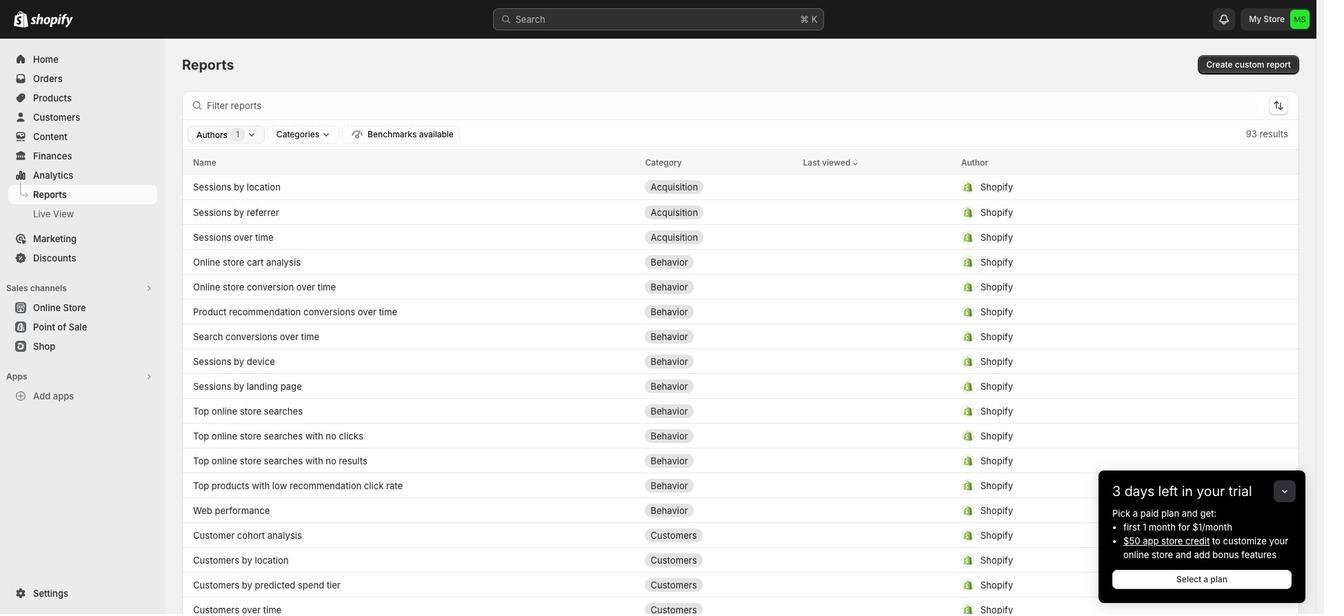 Task type: describe. For each thing, give the bounding box(es) containing it.
2 row from the top
[[182, 175, 1300, 199]]

17 row from the top
[[182, 547, 1300, 572]]

9 row from the top
[[182, 348, 1300, 373]]

11 row from the top
[[182, 398, 1300, 423]]

shopify image
[[30, 14, 73, 28]]

list of reports table
[[182, 150, 1300, 614]]

14 row from the top
[[182, 473, 1300, 497]]

4 row from the top
[[182, 224, 1300, 249]]

18 row from the top
[[182, 572, 1300, 597]]

7 row from the top
[[182, 299, 1300, 324]]

my store image
[[1291, 10, 1310, 29]]

shopify image
[[14, 11, 28, 28]]

13 row from the top
[[182, 448, 1300, 473]]



Task type: vqa. For each thing, say whether or not it's contained in the screenshot.
TEST STORE Image
no



Task type: locate. For each thing, give the bounding box(es) containing it.
Filter reports text field
[[207, 95, 1259, 117]]

5 row from the top
[[182, 249, 1300, 274]]

10 row from the top
[[182, 373, 1300, 398]]

15 row from the top
[[182, 497, 1300, 522]]

16 row from the top
[[182, 522, 1300, 547]]

12 row from the top
[[182, 423, 1300, 448]]

cell
[[645, 176, 793, 198], [962, 176, 1256, 198], [645, 201, 793, 223], [804, 201, 951, 223], [962, 201, 1256, 223], [645, 226, 793, 248], [962, 226, 1256, 248], [645, 251, 793, 273], [804, 251, 951, 273], [962, 251, 1256, 273], [645, 276, 793, 298], [962, 276, 1256, 298], [645, 301, 793, 323], [804, 301, 951, 323], [962, 301, 1256, 323], [645, 325, 793, 347], [962, 325, 1256, 347], [645, 350, 793, 372], [804, 350, 951, 372], [962, 350, 1256, 372], [645, 375, 793, 397], [962, 375, 1256, 397], [645, 400, 793, 422], [804, 400, 951, 422], [962, 400, 1256, 422], [645, 425, 793, 447], [962, 425, 1256, 447], [645, 450, 793, 472], [804, 450, 951, 472], [962, 450, 1256, 472], [645, 474, 793, 496], [962, 474, 1256, 496], [645, 499, 793, 521], [804, 499, 951, 521], [962, 499, 1256, 521], [645, 524, 793, 546], [962, 524, 1256, 546], [645, 549, 793, 571], [804, 549, 951, 571], [962, 549, 1256, 571], [645, 574, 793, 596], [962, 574, 1256, 596], [645, 599, 793, 614], [804, 599, 951, 614], [962, 599, 1256, 614]]

19 row from the top
[[182, 597, 1300, 614]]

row
[[182, 150, 1300, 175], [182, 175, 1300, 199], [182, 199, 1300, 224], [182, 224, 1300, 249], [182, 249, 1300, 274], [182, 274, 1300, 299], [182, 299, 1300, 324], [182, 324, 1300, 348], [182, 348, 1300, 373], [182, 373, 1300, 398], [182, 398, 1300, 423], [182, 423, 1300, 448], [182, 448, 1300, 473], [182, 473, 1300, 497], [182, 497, 1300, 522], [182, 522, 1300, 547], [182, 547, 1300, 572], [182, 572, 1300, 597], [182, 597, 1300, 614]]

6 row from the top
[[182, 274, 1300, 299]]

1 row from the top
[[182, 150, 1300, 175]]

8 row from the top
[[182, 324, 1300, 348]]

3 row from the top
[[182, 199, 1300, 224]]



